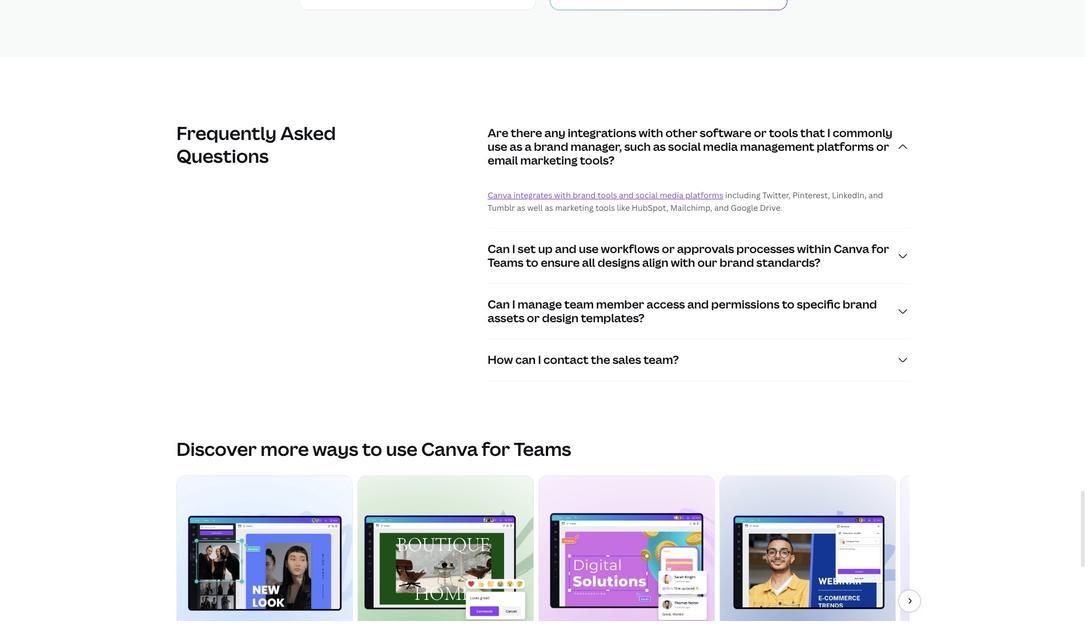 Task type: locate. For each thing, give the bounding box(es) containing it.
set
[[518, 241, 536, 257]]

2 horizontal spatial with
[[671, 255, 696, 270]]

that
[[801, 125, 825, 141]]

can inside can i manage team member access and permissions to specific brand assets or design templates?
[[488, 297, 510, 312]]

i right that
[[828, 125, 831, 141]]

with left other
[[639, 125, 663, 141]]

0 horizontal spatial to
[[362, 437, 382, 461]]

google
[[731, 202, 758, 213]]

the
[[591, 352, 610, 367]]

marketing inside are there any integrations with other software or tools that i commonly use as a brand manager, such as social media management platforms or email marketing tools?
[[521, 153, 578, 168]]

ensure
[[541, 255, 580, 270]]

resource planschedule image
[[720, 476, 896, 621]]

standards?
[[757, 255, 821, 270]]

1 vertical spatial canva
[[834, 241, 870, 257]]

contact
[[544, 352, 589, 367]]

1 horizontal spatial use
[[488, 139, 508, 154]]

and right access
[[688, 297, 709, 312]]

templates?
[[581, 310, 645, 326]]

and right linkedin,
[[869, 190, 884, 201]]

2 vertical spatial use
[[386, 437, 418, 461]]

platforms up linkedin,
[[817, 139, 874, 154]]

social inside are there any integrations with other software or tools that i commonly use as a brand manager, such as social media management platforms or email marketing tools?
[[668, 139, 701, 154]]

for inside can i set up and use workflows or approvals processes within canva for teams to ensure all designs align with our brand standards?
[[872, 241, 890, 257]]

use inside are there any integrations with other software or tools that i commonly use as a brand manager, such as social media management platforms or email marketing tools?
[[488, 139, 508, 154]]

1 vertical spatial to
[[782, 297, 795, 312]]

tumblr
[[488, 202, 515, 213]]

i right can
[[538, 352, 541, 367]]

1 vertical spatial teams
[[514, 437, 572, 461]]

0 horizontal spatial social
[[636, 190, 658, 201]]

and right up
[[555, 241, 577, 257]]

to inside can i set up and use workflows or approvals processes within canva for teams to ensure all designs align with our brand standards?
[[526, 255, 539, 270]]

platforms
[[817, 139, 874, 154], [686, 190, 724, 201]]

0 vertical spatial to
[[526, 255, 539, 270]]

1 horizontal spatial platforms
[[817, 139, 874, 154]]

tools down the canva integrates with brand tools and social media platforms
[[596, 202, 615, 213]]

brand
[[534, 139, 569, 154], [573, 190, 596, 201], [720, 255, 754, 270], [843, 297, 877, 312]]

media right other
[[703, 139, 738, 154]]

0 vertical spatial teams
[[488, 255, 524, 270]]

canva
[[488, 190, 512, 201], [834, 241, 870, 257], [421, 437, 478, 461]]

2 can from the top
[[488, 297, 510, 312]]

2 vertical spatial tools
[[596, 202, 615, 213]]

social right such
[[668, 139, 701, 154]]

0 horizontal spatial canva
[[421, 437, 478, 461]]

tools
[[769, 125, 798, 141], [598, 190, 617, 201], [596, 202, 615, 213]]

with left 'our'
[[671, 255, 696, 270]]

1 horizontal spatial with
[[639, 125, 663, 141]]

can i manage team member access and permissions to specific brand assets or design templates?
[[488, 297, 877, 326]]

and up like
[[619, 190, 634, 201]]

to left ensure
[[526, 255, 539, 270]]

to right ways
[[362, 437, 382, 461]]

1 horizontal spatial to
[[526, 255, 539, 270]]

can for can i manage team member access and permissions to specific brand assets or design templates?
[[488, 297, 510, 312]]

how can i contact the sales team? button
[[488, 339, 910, 381]]

up
[[538, 241, 553, 257]]

1 horizontal spatial social
[[668, 139, 701, 154]]

1 horizontal spatial media
[[703, 139, 738, 154]]

media
[[703, 139, 738, 154], [660, 190, 684, 201]]

or
[[754, 125, 767, 141], [877, 139, 890, 154], [662, 241, 675, 257], [527, 310, 540, 326]]

as left well
[[517, 202, 526, 213]]

as
[[510, 139, 523, 154], [653, 139, 666, 154], [517, 202, 526, 213], [545, 202, 553, 213]]

software
[[700, 125, 752, 141]]

social
[[668, 139, 701, 154], [636, 190, 658, 201]]

canva integrates with brand tools and social media platforms
[[488, 190, 724, 201]]

media up 'mailchimp,' on the right
[[660, 190, 684, 201]]

0 vertical spatial can
[[488, 241, 510, 257]]

2 vertical spatial with
[[671, 255, 696, 270]]

1 vertical spatial social
[[636, 190, 658, 201]]

other
[[666, 125, 698, 141]]

use
[[488, 139, 508, 154], [579, 241, 599, 257], [386, 437, 418, 461]]

align
[[643, 255, 669, 270]]

marketing down the canva integrates with brand tools and social media platforms
[[555, 202, 594, 213]]

0 horizontal spatial use
[[386, 437, 418, 461]]

access
[[647, 297, 685, 312]]

1 vertical spatial can
[[488, 297, 510, 312]]

sales
[[613, 352, 642, 367]]

brand right a
[[534, 139, 569, 154]]

1 can from the top
[[488, 241, 510, 257]]

can left manage
[[488, 297, 510, 312]]

permissions
[[712, 297, 780, 312]]

1 vertical spatial marketing
[[555, 202, 594, 213]]

processes
[[737, 241, 795, 257]]

0 vertical spatial media
[[703, 139, 738, 154]]

0 vertical spatial tools
[[769, 125, 798, 141]]

approvals
[[677, 241, 735, 257]]

0 horizontal spatial with
[[554, 190, 571, 201]]

brand right 'our'
[[720, 255, 754, 270]]

2 horizontal spatial use
[[579, 241, 599, 257]]

platforms up 'mailchimp,' on the right
[[686, 190, 724, 201]]

teams
[[488, 255, 524, 270], [514, 437, 572, 461]]

2 vertical spatial to
[[362, 437, 382, 461]]

can i manage team member access and permissions to specific brand assets or design templates? button
[[488, 284, 910, 339]]

like
[[617, 202, 630, 213]]

and left google
[[715, 202, 729, 213]]

i inside can i manage team member access and permissions to specific brand assets or design templates?
[[512, 297, 516, 312]]

and inside can i set up and use workflows or approvals processes within canva for teams to ensure all designs align with our brand standards?
[[555, 241, 577, 257]]

0 vertical spatial canva
[[488, 190, 512, 201]]

marketing
[[521, 153, 578, 168], [555, 202, 594, 213]]

1 vertical spatial use
[[579, 241, 599, 257]]

i left set
[[512, 241, 516, 257]]

for
[[872, 241, 890, 257], [482, 437, 510, 461]]

brand right 'specific'
[[843, 297, 877, 312]]

tools inside are there any integrations with other software or tools that i commonly use as a brand manager, such as social media management platforms or email marketing tools?
[[769, 125, 798, 141]]

1 horizontal spatial canva
[[488, 190, 512, 201]]

0 vertical spatial social
[[668, 139, 701, 154]]

tools up like
[[598, 190, 617, 201]]

to
[[526, 255, 539, 270], [782, 297, 795, 312], [362, 437, 382, 461]]

all
[[582, 255, 596, 270]]

canva integrates with brand tools and social media platforms link
[[488, 190, 724, 201]]

2 horizontal spatial canva
[[834, 241, 870, 257]]

marketing down the any
[[521, 153, 578, 168]]

0 vertical spatial marketing
[[521, 153, 578, 168]]

can inside can i set up and use workflows or approvals processes within canva for teams to ensure all designs align with our brand standards?
[[488, 241, 510, 257]]

with inside can i set up and use workflows or approvals processes within canva for teams to ensure all designs align with our brand standards?
[[671, 255, 696, 270]]

i left manage
[[512, 297, 516, 312]]

can
[[516, 352, 536, 367]]

1 vertical spatial with
[[554, 190, 571, 201]]

assets
[[488, 310, 525, 326]]

resource improvecollaboration image
[[539, 476, 715, 621]]

team?
[[644, 352, 679, 367]]

1 vertical spatial platforms
[[686, 190, 724, 201]]

with
[[639, 125, 663, 141], [554, 190, 571, 201], [671, 255, 696, 270]]

0 horizontal spatial platforms
[[686, 190, 724, 201]]

canva inside can i set up and use workflows or approvals processes within canva for teams to ensure all designs align with our brand standards?
[[834, 241, 870, 257]]

questions
[[177, 144, 269, 168]]

brand inside can i manage team member access and permissions to specific brand assets or design templates?
[[843, 297, 877, 312]]

with right integrates
[[554, 190, 571, 201]]

tools inside including twitter, pinterest, linkedin, and tumblr as well as marketing tools like hubspot, mailchimp, and google drive.
[[596, 202, 615, 213]]

0 vertical spatial with
[[639, 125, 663, 141]]

twitter,
[[763, 190, 791, 201]]

there
[[511, 125, 542, 141]]

brand inside are there any integrations with other software or tools that i commonly use as a brand manager, such as social media management platforms or email marketing tools?
[[534, 139, 569, 154]]

0 horizontal spatial for
[[482, 437, 510, 461]]

tools left that
[[769, 125, 798, 141]]

are there any integrations with other software or tools that i commonly use as a brand manager, such as social media management platforms or email marketing tools?
[[488, 125, 893, 168]]

resource manageassets image
[[902, 476, 1077, 621]]

integrations
[[568, 125, 637, 141]]

1 horizontal spatial for
[[872, 241, 890, 257]]

and
[[619, 190, 634, 201], [869, 190, 884, 201], [715, 202, 729, 213], [555, 241, 577, 257], [688, 297, 709, 312]]

can
[[488, 241, 510, 257], [488, 297, 510, 312]]

2 vertical spatial canva
[[421, 437, 478, 461]]

2 horizontal spatial to
[[782, 297, 795, 312]]

social up hubspot,
[[636, 190, 658, 201]]

to left 'specific'
[[782, 297, 795, 312]]

hubspot,
[[632, 202, 669, 213]]

resource engageyouraudience image
[[358, 476, 534, 621]]

0 horizontal spatial media
[[660, 190, 684, 201]]

1 vertical spatial media
[[660, 190, 684, 201]]

i
[[828, 125, 831, 141], [512, 241, 516, 257], [512, 297, 516, 312], [538, 352, 541, 367]]

1 vertical spatial for
[[482, 437, 510, 461]]

i inside are there any integrations with other software or tools that i commonly use as a brand manager, such as social media management platforms or email marketing tools?
[[828, 125, 831, 141]]

can left set
[[488, 241, 510, 257]]

0 vertical spatial platforms
[[817, 139, 874, 154]]

ways
[[313, 437, 359, 461]]

0 vertical spatial for
[[872, 241, 890, 257]]

integrates
[[514, 190, 553, 201]]

0 vertical spatial use
[[488, 139, 508, 154]]



Task type: describe. For each thing, give the bounding box(es) containing it.
teams inside can i set up and use workflows or approvals processes within canva for teams to ensure all designs align with our brand standards?
[[488, 255, 524, 270]]

email
[[488, 153, 518, 168]]

well
[[528, 202, 543, 213]]

manage
[[518, 297, 562, 312]]

frequently
[[177, 121, 277, 145]]

including twitter, pinterest, linkedin, and tumblr as well as marketing tools like hubspot, mailchimp, and google drive.
[[488, 190, 884, 213]]

linkedin,
[[832, 190, 867, 201]]

1 vertical spatial tools
[[598, 190, 617, 201]]

marketing inside including twitter, pinterest, linkedin, and tumblr as well as marketing tools like hubspot, mailchimp, and google drive.
[[555, 202, 594, 213]]

a
[[525, 139, 532, 154]]

can i set up and use workflows or approvals processes within canva for teams to ensure all designs align with our brand standards?
[[488, 241, 890, 270]]

or inside can i set up and use workflows or approvals processes within canva for teams to ensure all designs align with our brand standards?
[[662, 241, 675, 257]]

member
[[596, 297, 645, 312]]

designs
[[598, 255, 640, 270]]

with inside are there any integrations with other software or tools that i commonly use as a brand manager, such as social media management platforms or email marketing tools?
[[639, 125, 663, 141]]

such
[[625, 139, 651, 154]]

brand down tools?
[[573, 190, 596, 201]]

how
[[488, 352, 513, 367]]

pinterest,
[[793, 190, 831, 201]]

more
[[261, 437, 309, 461]]

management
[[741, 139, 815, 154]]

are
[[488, 125, 509, 141]]

use inside can i set up and use workflows or approvals processes within canva for teams to ensure all designs align with our brand standards?
[[579, 241, 599, 257]]

including
[[726, 190, 761, 201]]

as right well
[[545, 202, 553, 213]]

frequently asked questions
[[177, 121, 336, 168]]

workflows
[[601, 241, 660, 257]]

design
[[542, 310, 579, 326]]

as right such
[[653, 139, 666, 154]]

as left a
[[510, 139, 523, 154]]

any
[[545, 125, 566, 141]]

brand inside can i set up and use workflows or approvals processes within canva for teams to ensure all designs align with our brand standards?
[[720, 255, 754, 270]]

mailchimp,
[[671, 202, 713, 213]]

manager,
[[571, 139, 622, 154]]

i inside can i set up and use workflows or approvals processes within canva for teams to ensure all designs align with our brand standards?
[[512, 241, 516, 257]]

media inside are there any integrations with other software or tools that i commonly use as a brand manager, such as social media management platforms or email marketing tools?
[[703, 139, 738, 154]]

commonly
[[833, 125, 893, 141]]

and inside can i manage team member access and permissions to specific brand assets or design templates?
[[688, 297, 709, 312]]

to inside can i manage team member access and permissions to specific brand assets or design templates?
[[782, 297, 795, 312]]

specific
[[797, 297, 841, 312]]

can for can i set up and use workflows or approvals processes within canva for teams to ensure all designs align with our brand standards?
[[488, 241, 510, 257]]

resource createcontent image
[[177, 476, 353, 621]]

team
[[565, 297, 594, 312]]

within
[[797, 241, 832, 257]]

drive.
[[760, 202, 783, 213]]

are there any integrations with other software or tools that i commonly use as a brand manager, such as social media management platforms or email marketing tools? button
[[488, 113, 910, 181]]

tools?
[[580, 153, 615, 168]]

asked
[[280, 121, 336, 145]]

how can i contact the sales team?
[[488, 352, 679, 367]]

can i set up and use workflows or approvals processes within canva for teams to ensure all designs align with our brand standards? button
[[488, 229, 910, 284]]

our
[[698, 255, 718, 270]]

discover more ways to use canva for teams
[[177, 437, 572, 461]]

or inside can i manage team member access and permissions to specific brand assets or design templates?
[[527, 310, 540, 326]]

platforms inside are there any integrations with other software or tools that i commonly use as a brand manager, such as social media management platforms or email marketing tools?
[[817, 139, 874, 154]]

discover
[[177, 437, 257, 461]]



Task type: vqa. For each thing, say whether or not it's contained in the screenshot.
the visual world
no



